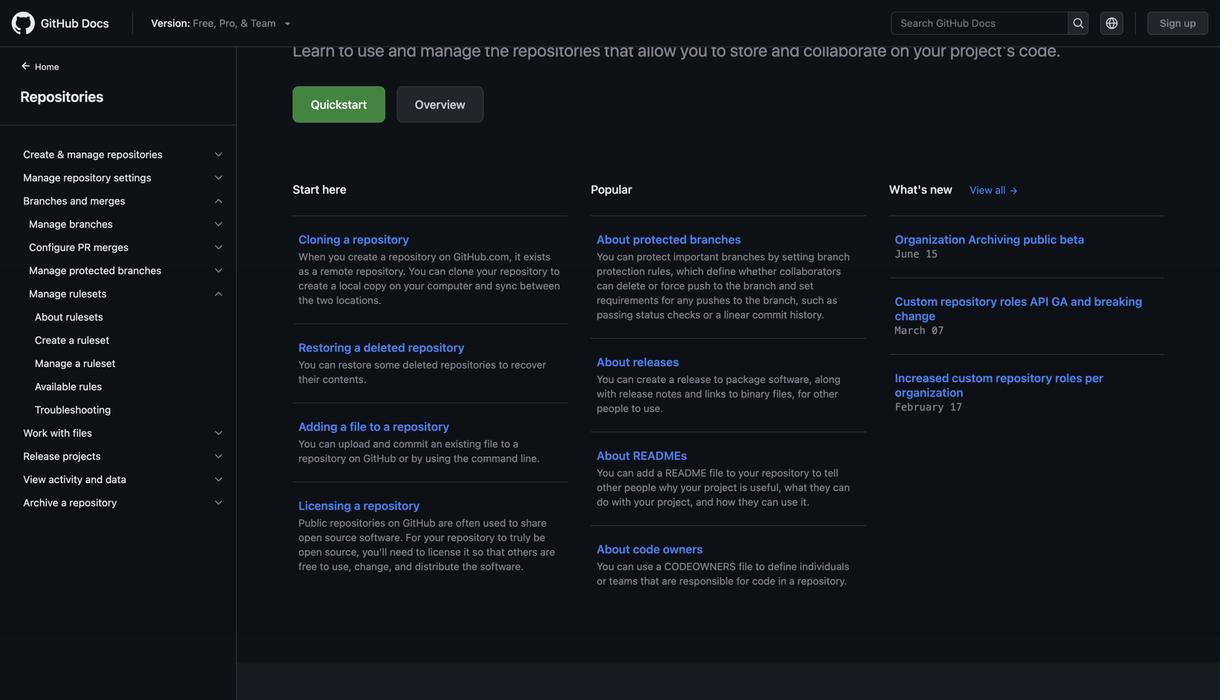 Task type: vqa. For each thing, say whether or not it's contained in the screenshot.
1st sc 9kayk9 0 image from the bottom
yes



Task type: describe. For each thing, give the bounding box(es) containing it.
a down remote
[[331, 280, 336, 292]]

as inside "cloning a repository when you create a repository on github.com, it exists as a remote repository. you can clone your repository to create a local copy on your computer and sync between the two locations."
[[299, 265, 309, 277]]

to inside "cloning a repository when you create a repository on github.com, it exists as a remote repository. you can clone your repository to create a local copy on your computer and sync between the two locations."
[[550, 265, 560, 277]]

a down about rulesets
[[69, 334, 74, 346]]

useful,
[[750, 482, 782, 494]]

beta
[[1060, 233, 1085, 247]]

with inside dropdown button
[[50, 427, 70, 439]]

that inside licensing a repository public repositories on github are often used to share open source software. for your repository to truly be open source, you'll need to license it so that others are free to use, change, and distribute the software.
[[486, 547, 505, 559]]

0 vertical spatial are
[[438, 518, 453, 530]]

june
[[895, 248, 920, 260]]

on inside licensing a repository public repositories on github are often used to share open source software. for your repository to truly be open source, you'll need to license it so that others are free to use, change, and distribute the software.
[[388, 518, 400, 530]]

repository down view activity and data
[[69, 497, 117, 509]]

to up upload
[[370, 420, 381, 434]]

code.
[[1019, 40, 1061, 60]]

by inside adding a file to a repository you can upload and commit an existing file to a repository on github or by using the command line.
[[411, 453, 423, 465]]

protected for about
[[633, 233, 687, 247]]

sc 9kayk9 0 image for manage rulesets
[[213, 288, 224, 300]]

configure
[[29, 242, 75, 254]]

version:
[[151, 17, 190, 29]]

what's
[[889, 183, 927, 196]]

increased
[[895, 372, 949, 385]]

a up the copy at the top left of the page
[[380, 251, 386, 263]]

github inside adding a file to a repository you can upload and commit an existing file to a repository on github or by using the command line.
[[363, 453, 396, 465]]

you'll
[[362, 547, 387, 559]]

repositories element
[[0, 59, 237, 699]]

rules
[[79, 381, 102, 393]]

along
[[815, 374, 841, 386]]

truly
[[510, 532, 531, 544]]

to right links
[[729, 388, 738, 400]]

to inside restoring a deleted repository you can restore some deleted repositories to recover their contents.
[[499, 359, 508, 371]]

software,
[[769, 374, 812, 386]]

docs
[[82, 16, 109, 30]]

manage a ruleset link
[[17, 352, 230, 376]]

custom
[[952, 372, 993, 385]]

file up 'command'
[[484, 438, 498, 450]]

to left tell
[[812, 467, 822, 479]]

the inside licensing a repository public repositories on github are often used to share open source software. for your repository to truly be open source, you'll need to license it so that others are free to use, change, and distribute the software.
[[462, 561, 477, 573]]

be
[[534, 532, 545, 544]]

a down some on the left bottom
[[384, 420, 390, 434]]

to up linear at the right top
[[733, 295, 743, 307]]

0 horizontal spatial they
[[738, 496, 759, 508]]

0 vertical spatial deleted
[[364, 341, 405, 355]]

version: free, pro, & team
[[151, 17, 276, 29]]

to right learn
[[339, 40, 354, 60]]

other inside about releases you can create a release to package software, along with release notes and links to binary files, for other people to use.
[[814, 388, 838, 400]]

collaborate
[[804, 40, 887, 60]]

the inside "cloning a repository when you create a repository on github.com, it exists as a remote repository. you can clone your repository to create a local copy on your computer and sync between the two locations."
[[299, 295, 314, 307]]

manage rulesets element containing about rulesets
[[12, 306, 236, 422]]

file up upload
[[350, 420, 367, 434]]

about for rulesets
[[35, 311, 63, 323]]

repository down often
[[447, 532, 495, 544]]

for inside about releases you can create a release to package software, along with release notes and links to binary files, for other people to use.
[[798, 388, 811, 400]]

repository up the copy at the top left of the page
[[353, 233, 409, 247]]

1 vertical spatial code
[[752, 576, 776, 588]]

repository down adding
[[299, 453, 346, 465]]

do
[[597, 496, 609, 508]]

manage rulesets
[[29, 288, 107, 300]]

june 15 element
[[895, 248, 938, 260]]

about for code
[[597, 543, 630, 557]]

a down when
[[312, 265, 318, 277]]

history.
[[790, 309, 824, 321]]

branches and merges element containing branches and merges
[[12, 190, 236, 422]]

you inside adding a file to a repository you can upload and commit an existing file to a repository on github or by using the command line.
[[299, 438, 316, 450]]

to down for
[[416, 547, 425, 559]]

your down add on the right
[[634, 496, 655, 508]]

home
[[35, 62, 59, 72]]

whether
[[739, 265, 777, 277]]

overview
[[415, 98, 465, 111]]

owners
[[663, 543, 703, 557]]

protected for manage
[[69, 265, 115, 277]]

0 horizontal spatial create
[[299, 280, 328, 292]]

repository up for
[[363, 499, 420, 513]]

set
[[799, 280, 814, 292]]

0 horizontal spatial branch
[[744, 280, 776, 292]]

can inside restoring a deleted repository you can restore some deleted repositories to recover their contents.
[[319, 359, 336, 371]]

and right store
[[771, 40, 800, 60]]

protect
[[637, 251, 671, 263]]

restoring
[[299, 341, 351, 355]]

manage repository settings
[[23, 172, 151, 184]]

on right the copy at the top left of the page
[[389, 280, 401, 292]]

to left use.
[[632, 403, 641, 415]]

important
[[674, 251, 719, 263]]

your left project's
[[914, 40, 946, 60]]

copy
[[364, 280, 387, 292]]

repositories inside restoring a deleted repository you can restore some deleted repositories to recover their contents.
[[441, 359, 496, 371]]

free,
[[193, 17, 217, 29]]

why
[[659, 482, 678, 494]]

manage inside dropdown button
[[67, 149, 104, 161]]

available
[[35, 381, 76, 393]]

using
[[425, 453, 451, 465]]

roles inside custom repository roles api ga and breaking change march 07
[[1000, 295, 1027, 309]]

you inside about protected branches you can protect important branches by setting branch protection rules, which define whether collaborators can delete or force push to the branch and set requirements for any pushes to the branch, such as passing status checks or a linear commit history.
[[597, 251, 614, 263]]

ruleset for create a ruleset
[[77, 334, 109, 346]]

or inside about code owners you can use a codeowners file to define individuals or teams that are responsible for code in a repository.
[[597, 576, 606, 588]]

your down github.com,
[[477, 265, 497, 277]]

and inside about protected branches you can protect important branches by setting branch protection rules, which define whether collaborators can delete or force push to the branch and set requirements for any pushes to the branch, such as passing status checks or a linear commit history.
[[779, 280, 796, 292]]

linear
[[724, 309, 750, 321]]

1 horizontal spatial branch
[[817, 251, 850, 263]]

sign
[[1160, 17, 1181, 29]]

project,
[[657, 496, 693, 508]]

a up upload
[[340, 420, 347, 434]]

with inside about releases you can create a release to package software, along with release notes and links to binary files, for other people to use.
[[597, 388, 616, 400]]

sc 9kayk9 0 image for manage repository settings
[[213, 172, 224, 184]]

manage protected branches button
[[17, 259, 230, 283]]

repository down create & manage repositories
[[63, 172, 111, 184]]

to left store
[[711, 40, 726, 60]]

by inside about protected branches you can protect important branches by setting branch protection rules, which define whether collaborators can delete or force push to the branch and set requirements for any pushes to the branch, such as passing status checks or a linear commit history.
[[768, 251, 779, 263]]

codeowners
[[664, 561, 736, 573]]

archive
[[23, 497, 58, 509]]

create for create a ruleset
[[35, 334, 66, 346]]

view all link
[[970, 183, 1019, 198]]

manage for manage protected branches
[[29, 265, 66, 277]]

and inside adding a file to a repository you can upload and commit an existing file to a repository on github or by using the command line.
[[373, 438, 391, 450]]

release projects
[[23, 451, 101, 463]]

rulesets for about rulesets
[[66, 311, 103, 323]]

you inside restoring a deleted repository you can restore some deleted repositories to recover their contents.
[[299, 359, 316, 371]]

to up 'command'
[[501, 438, 510, 450]]

create inside about releases you can create a release to package software, along with release notes and links to binary files, for other people to use.
[[637, 374, 666, 386]]

what
[[785, 482, 807, 494]]

0 horizontal spatial use
[[357, 40, 384, 60]]

what's new
[[889, 183, 953, 196]]

data
[[106, 474, 126, 486]]

0 vertical spatial you
[[680, 40, 708, 60]]

sc 9kayk9 0 image for manage branches
[[213, 219, 224, 230]]

view for view activity and data
[[23, 474, 46, 486]]

how
[[716, 496, 736, 508]]

github docs
[[41, 16, 109, 30]]

and inside "cloning a repository when you create a repository on github.com, it exists as a remote repository. you can clone your repository to create a local copy on your computer and sync between the two locations."
[[475, 280, 493, 292]]

people inside about releases you can create a release to package software, along with release notes and links to binary files, for other people to use.
[[597, 403, 629, 415]]

sc 9kayk9 0 image for create & manage repositories
[[213, 149, 224, 161]]

licensing a repository public repositories on github are often used to share open source software. for your repository to truly be open source, you'll need to license it so that others are free to use, change, and distribute the software.
[[299, 499, 555, 573]]

sc 9kayk9 0 image for view activity and data
[[213, 474, 224, 486]]

to up links
[[714, 374, 723, 386]]

to up project
[[726, 467, 736, 479]]

often
[[456, 518, 480, 530]]

1 horizontal spatial that
[[604, 40, 634, 60]]

and inside dropdown button
[[85, 474, 103, 486]]

notes
[[656, 388, 682, 400]]

distribute
[[415, 561, 460, 573]]

up
[[1184, 17, 1196, 29]]

and inside about readmes you can add a readme file to your repository to tell other people why your project is useful, what they can do with your project, and how they can use it.
[[696, 496, 714, 508]]

create for create & manage repositories
[[23, 149, 54, 161]]

available rules
[[35, 381, 102, 393]]

commit inside about protected branches you can protect important branches by setting branch protection rules, which define whether collaborators can delete or force push to the branch and set requirements for any pushes to the branch, such as passing status checks or a linear commit history.
[[752, 309, 787, 321]]

repository inside increased custom repository roles per organization february 17
[[996, 372, 1052, 385]]

cloning
[[299, 233, 341, 247]]

and inside dropdown button
[[70, 195, 87, 207]]

repository up the computer
[[389, 251, 436, 263]]

files,
[[773, 388, 795, 400]]

contents.
[[323, 374, 367, 386]]

change,
[[354, 561, 392, 573]]

your left the computer
[[404, 280, 425, 292]]

and up overview "link"
[[388, 40, 417, 60]]

select language: current language is english image
[[1106, 17, 1118, 29]]

restore
[[338, 359, 372, 371]]

branches up pr
[[69, 218, 113, 230]]

api
[[1030, 295, 1049, 309]]

branches and merges element containing manage branches
[[12, 213, 236, 422]]

branches down configure pr merges dropdown button
[[118, 265, 161, 277]]

other inside about readmes you can add a readme file to your repository to tell other people why your project is useful, what they can do with your project, and how they can use it.
[[597, 482, 622, 494]]

push
[[688, 280, 711, 292]]

manage for manage branches
[[29, 218, 66, 230]]

you inside about readmes you can add a readme file to your repository to tell other people why your project is useful, what they can do with your project, and how they can use it.
[[597, 467, 614, 479]]

about for protected
[[597, 233, 630, 247]]

repository inside restoring a deleted repository you can restore some deleted repositories to recover their contents.
[[408, 341, 465, 355]]

or down pushes
[[703, 309, 713, 321]]

1 vertical spatial release
[[619, 388, 653, 400]]

rules,
[[648, 265, 674, 277]]

to up pushes
[[714, 280, 723, 292]]

organization
[[895, 233, 966, 247]]

license
[[428, 547, 461, 559]]

organization
[[895, 386, 964, 400]]

release projects button
[[17, 445, 230, 469]]

project
[[704, 482, 737, 494]]

can inside adding a file to a repository you can upload and commit an existing file to a repository on github or by using the command line.
[[319, 438, 336, 450]]

can down useful,
[[762, 496, 779, 508]]

view for view all
[[970, 184, 993, 196]]

to up truly
[[509, 518, 518, 530]]

used
[[483, 518, 506, 530]]

breaking
[[1094, 295, 1143, 309]]

can down the protection
[[597, 280, 614, 292]]

github inside licensing a repository public repositories on github are often used to share open source software. for your repository to truly be open source, you'll need to license it so that others are free to use, change, and distribute the software.
[[403, 518, 436, 530]]

local
[[339, 280, 361, 292]]

for inside about protected branches you can protect important branches by setting branch protection rules, which define whether collaborators can delete or force push to the branch and set requirements for any pushes to the branch, such as passing status checks or a linear commit history.
[[661, 295, 675, 307]]

troubleshooting link
[[17, 399, 230, 422]]

to right free
[[320, 561, 329, 573]]

change
[[895, 309, 936, 323]]

repositories inside licensing a repository public repositories on github are often used to share open source software. for your repository to truly be open source, you'll need to license it so that others are free to use, change, and distribute the software.
[[330, 518, 385, 530]]

a left codeowners
[[656, 561, 662, 573]]

a down create a ruleset
[[75, 358, 81, 370]]

overview link
[[397, 86, 484, 123]]

repositories inside dropdown button
[[107, 149, 163, 161]]

can inside about releases you can create a release to package software, along with release notes and links to binary files, for other people to use.
[[617, 374, 634, 386]]

repository inside about readmes you can add a readme file to your repository to tell other people why your project is useful, what they can do with your project, and how they can use it.
[[762, 467, 810, 479]]

your down readme
[[681, 482, 701, 494]]

so
[[472, 547, 484, 559]]

that inside about code owners you can use a codeowners file to define individuals or teams that are responsible for code in a repository.
[[641, 576, 659, 588]]

merges for branches and merges
[[90, 195, 125, 207]]

your up is
[[738, 467, 759, 479]]

increased custom repository roles per organization february 17
[[895, 372, 1104, 414]]

view all
[[970, 184, 1006, 196]]

passing
[[597, 309, 633, 321]]

merges for configure pr merges
[[94, 242, 129, 254]]



Task type: locate. For each thing, give the bounding box(es) containing it.
0 vertical spatial commit
[[752, 309, 787, 321]]

your inside licensing a repository public repositories on github are often used to share open source software. for your repository to truly be open source, you'll need to license it so that others are free to use, change, and distribute the software.
[[424, 532, 445, 544]]

view activity and data
[[23, 474, 126, 486]]

2 horizontal spatial github
[[403, 518, 436, 530]]

they
[[810, 482, 830, 494], [738, 496, 759, 508]]

a right cloning
[[343, 233, 350, 247]]

1 vertical spatial protected
[[69, 265, 115, 277]]

branches and merges element
[[12, 190, 236, 422], [12, 213, 236, 422]]

binary
[[741, 388, 770, 400]]

repositories
[[513, 40, 601, 60], [107, 149, 163, 161], [441, 359, 496, 371], [330, 518, 385, 530]]

you inside "cloning a repository when you create a repository on github.com, it exists as a remote repository. you can clone your repository to create a local copy on your computer and sync between the two locations."
[[409, 265, 426, 277]]

are inside about code owners you can use a codeowners file to define individuals or teams that are responsible for code in a repository.
[[662, 576, 677, 588]]

and up branch,
[[779, 280, 796, 292]]

configure pr merges button
[[17, 236, 230, 259]]

1 vertical spatial manage
[[67, 149, 104, 161]]

software. up you'll
[[359, 532, 403, 544]]

1 horizontal spatial view
[[970, 184, 993, 196]]

0 horizontal spatial you
[[328, 251, 345, 263]]

release
[[677, 374, 711, 386], [619, 388, 653, 400]]

roles inside increased custom repository roles per organization february 17
[[1055, 372, 1082, 385]]

5 sc 9kayk9 0 image from the top
[[213, 428, 224, 439]]

new
[[930, 183, 953, 196]]

0 horizontal spatial repository.
[[356, 265, 406, 277]]

archive a repository button
[[17, 492, 230, 515]]

share
[[521, 518, 547, 530]]

activity
[[49, 474, 83, 486]]

rulesets for manage rulesets
[[69, 288, 107, 300]]

can up teams
[[617, 561, 634, 573]]

1 horizontal spatial it
[[515, 251, 521, 263]]

1 vertical spatial software.
[[480, 561, 524, 573]]

as inside about protected branches you can protect important branches by setting branch protection rules, which define whether collaborators can delete or force push to the branch and set requirements for any pushes to the branch, such as passing status checks or a linear commit history.
[[827, 295, 838, 307]]

create up two
[[299, 280, 328, 292]]

4 sc 9kayk9 0 image from the top
[[213, 265, 224, 277]]

1 manage rulesets element from the top
[[12, 283, 236, 422]]

manage rulesets element containing manage rulesets
[[12, 283, 236, 422]]

0 horizontal spatial &
[[57, 149, 64, 161]]

which
[[676, 265, 704, 277]]

1 vertical spatial deleted
[[403, 359, 438, 371]]

protected up protect
[[633, 233, 687, 247]]

2 horizontal spatial for
[[798, 388, 811, 400]]

1 vertical spatial use
[[781, 496, 798, 508]]

create a ruleset
[[35, 334, 109, 346]]

Search GitHub Docs search field
[[892, 12, 1068, 34]]

use,
[[332, 561, 352, 573]]

1 horizontal spatial release
[[677, 374, 711, 386]]

you right allow
[[680, 40, 708, 60]]

1 horizontal spatial define
[[768, 561, 797, 573]]

0 vertical spatial open
[[299, 532, 322, 544]]

2 vertical spatial use
[[637, 561, 653, 573]]

1 open from the top
[[299, 532, 322, 544]]

1 vertical spatial you
[[328, 251, 345, 263]]

readme
[[665, 467, 707, 479]]

to inside about code owners you can use a codeowners file to define individuals or teams that are responsible for code in a repository.
[[756, 561, 765, 573]]

1 vertical spatial create
[[35, 334, 66, 346]]

1 horizontal spatial commit
[[752, 309, 787, 321]]

releases
[[633, 356, 679, 369]]

github docs link
[[12, 12, 121, 35]]

or down rules,
[[648, 280, 658, 292]]

team
[[251, 17, 276, 29]]

public
[[299, 518, 327, 530]]

1 horizontal spatial software.
[[480, 561, 524, 573]]

0 vertical spatial rulesets
[[69, 288, 107, 300]]

repository
[[63, 172, 111, 184], [353, 233, 409, 247], [389, 251, 436, 263], [500, 265, 548, 277], [941, 295, 997, 309], [408, 341, 465, 355], [996, 372, 1052, 385], [393, 420, 449, 434], [299, 453, 346, 465], [762, 467, 810, 479], [69, 497, 117, 509], [363, 499, 420, 513], [447, 532, 495, 544]]

ruleset for manage a ruleset
[[83, 358, 116, 370]]

repository.
[[356, 265, 406, 277], [798, 576, 847, 588]]

1 horizontal spatial use
[[637, 561, 653, 573]]

the inside adding a file to a repository you can upload and commit an existing file to a repository on github or by using the command line.
[[454, 453, 469, 465]]

&
[[241, 17, 248, 29], [57, 149, 64, 161]]

line.
[[521, 453, 540, 465]]

some
[[374, 359, 400, 371]]

1 horizontal spatial as
[[827, 295, 838, 307]]

1 horizontal spatial manage
[[420, 40, 481, 60]]

1 horizontal spatial github
[[363, 453, 396, 465]]

and up 'manage branches'
[[70, 195, 87, 207]]

use right learn
[[357, 40, 384, 60]]

1 horizontal spatial you
[[680, 40, 708, 60]]

branches up important
[[690, 233, 741, 247]]

1 vertical spatial merges
[[94, 242, 129, 254]]

sc 9kayk9 0 image inside "view activity and data" dropdown button
[[213, 474, 224, 486]]

1 vertical spatial create
[[299, 280, 328, 292]]

with inside about readmes you can add a readme file to your repository to tell other people why your project is useful, what they can do with your project, and how they can use it.
[[612, 496, 631, 508]]

configure pr merges
[[29, 242, 129, 254]]

1 vertical spatial &
[[57, 149, 64, 161]]

can
[[617, 251, 634, 263], [429, 265, 446, 277], [597, 280, 614, 292], [319, 359, 336, 371], [617, 374, 634, 386], [319, 438, 336, 450], [617, 467, 634, 479], [833, 482, 850, 494], [762, 496, 779, 508], [617, 561, 634, 573]]

triangle down image
[[282, 17, 293, 29]]

1 vertical spatial github
[[363, 453, 396, 465]]

1 horizontal spatial by
[[768, 251, 779, 263]]

repository right custom
[[996, 372, 1052, 385]]

package
[[726, 374, 766, 386]]

repository down exists
[[500, 265, 548, 277]]

about rulesets
[[35, 311, 103, 323]]

your
[[914, 40, 946, 60], [477, 265, 497, 277], [404, 280, 425, 292], [738, 467, 759, 479], [681, 482, 701, 494], [634, 496, 655, 508], [424, 532, 445, 544]]

sc 9kayk9 0 image inside manage repository settings dropdown button
[[213, 172, 224, 184]]

can down tell
[[833, 482, 850, 494]]

sync
[[495, 280, 517, 292]]

sc 9kayk9 0 image inside manage branches dropdown button
[[213, 219, 224, 230]]

any
[[677, 295, 694, 307]]

can inside about code owners you can use a codeowners file to define individuals or teams that are responsible for code in a repository.
[[617, 561, 634, 573]]

0 vertical spatial other
[[814, 388, 838, 400]]

1 vertical spatial commit
[[393, 438, 428, 450]]

a right the archive
[[61, 497, 67, 509]]

teams
[[609, 576, 638, 588]]

repository. inside about code owners you can use a codeowners file to define individuals or teams that are responsible for code in a repository.
[[798, 576, 847, 588]]

and inside about releases you can create a release to package software, along with release notes and links to binary files, for other people to use.
[[685, 388, 702, 400]]

2 horizontal spatial that
[[641, 576, 659, 588]]

define inside about protected branches you can protect important branches by setting branch protection rules, which define whether collaborators can delete or force push to the branch and set requirements for any pushes to the branch, such as passing status checks or a linear commit history.
[[707, 265, 736, 277]]

a inside about protected branches you can protect important branches by setting branch protection rules, which define whether collaborators can delete or force push to the branch and set requirements for any pushes to the branch, such as passing status checks or a linear commit history.
[[716, 309, 721, 321]]

0 horizontal spatial github
[[41, 16, 79, 30]]

it inside "cloning a repository when you create a repository on github.com, it exists as a remote repository. you can clone your repository to create a local copy on your computer and sync between the two locations."
[[515, 251, 521, 263]]

0 vertical spatial as
[[299, 265, 309, 277]]

0 vertical spatial repository.
[[356, 265, 406, 277]]

protected down pr
[[69, 265, 115, 277]]

upload
[[338, 438, 370, 450]]

repository inside custom repository roles api ga and breaking change march 07
[[941, 295, 997, 309]]

manage for manage rulesets
[[29, 288, 66, 300]]

& right pro,
[[241, 17, 248, 29]]

0 horizontal spatial software.
[[359, 532, 403, 544]]

pushes
[[697, 295, 730, 307]]

about for readmes
[[597, 449, 630, 463]]

and left data
[[85, 474, 103, 486]]

about for releases
[[597, 356, 630, 369]]

sc 9kayk9 0 image inside release projects "dropdown button"
[[213, 451, 224, 463]]

2 branches and merges element from the top
[[12, 213, 236, 422]]

sc 9kayk9 0 image for branches and merges
[[213, 195, 224, 207]]

a inside about readmes you can add a readme file to your repository to tell other people why your project is useful, what they can do with your project, and how they can use it.
[[657, 467, 663, 479]]

2 vertical spatial with
[[612, 496, 631, 508]]

manage inside manage a ruleset link
[[35, 358, 72, 370]]

other
[[814, 388, 838, 400], [597, 482, 622, 494]]

branches
[[69, 218, 113, 230], [690, 233, 741, 247], [722, 251, 765, 263], [118, 265, 161, 277]]

sc 9kayk9 0 image inside the manage rulesets dropdown button
[[213, 288, 224, 300]]

sc 9kayk9 0 image for archive a repository
[[213, 498, 224, 509]]

when
[[299, 251, 326, 263]]

and inside licensing a repository public repositories on github are often used to share open source software. for your repository to truly be open source, you'll need to license it so that others are free to use, change, and distribute the software.
[[395, 561, 412, 573]]

branches up whether at the top right
[[722, 251, 765, 263]]

0 vertical spatial use
[[357, 40, 384, 60]]

are left often
[[438, 518, 453, 530]]

free
[[299, 561, 317, 573]]

or left teams
[[597, 576, 606, 588]]

manage for manage repository settings
[[23, 172, 61, 184]]

you down passing
[[597, 374, 614, 386]]

that right so
[[486, 547, 505, 559]]

3 sc 9kayk9 0 image from the top
[[213, 219, 224, 230]]

about readmes you can add a readme file to your repository to tell other people why your project is useful, what they can do with your project, and how they can use it.
[[597, 449, 850, 508]]

ruleset
[[77, 334, 109, 346], [83, 358, 116, 370]]

0 vertical spatial roles
[[1000, 295, 1027, 309]]

a inside licensing a repository public repositories on github are often used to share open source software. for your repository to truly be open source, you'll need to license it so that others are free to use, change, and distribute the software.
[[354, 499, 360, 513]]

sc 9kayk9 0 image for work with files
[[213, 428, 224, 439]]

1 vertical spatial for
[[798, 388, 811, 400]]

0 vertical spatial ruleset
[[77, 334, 109, 346]]

branch,
[[763, 295, 799, 307]]

1 vertical spatial people
[[624, 482, 656, 494]]

merges inside dropdown button
[[94, 242, 129, 254]]

about code owners you can use a codeowners file to define individuals or teams that are responsible for code in a repository.
[[597, 543, 850, 588]]

for inside about code owners you can use a codeowners file to define individuals or teams that are responsible for code in a repository.
[[737, 576, 750, 588]]

you inside about code owners you can use a codeowners file to define individuals or teams that are responsible for code in a repository.
[[597, 561, 614, 573]]

create a ruleset link
[[17, 329, 230, 352]]

files
[[73, 427, 92, 439]]

manage for manage a ruleset
[[35, 358, 72, 370]]

0 horizontal spatial commit
[[393, 438, 428, 450]]

manage inside the manage rulesets dropdown button
[[29, 288, 66, 300]]

None search field
[[891, 12, 1089, 35]]

manage rulesets button
[[17, 283, 230, 306]]

repository up 'an' at left
[[393, 420, 449, 434]]

march 07 element
[[895, 325, 944, 337]]

manage inside manage protected branches dropdown button
[[29, 265, 66, 277]]

0 horizontal spatial as
[[299, 265, 309, 277]]

0 vertical spatial with
[[597, 388, 616, 400]]

& inside "create & manage repositories" dropdown button
[[57, 149, 64, 161]]

sc 9kayk9 0 image inside the branches and merges dropdown button
[[213, 195, 224, 207]]

or inside adding a file to a repository you can upload and commit an existing file to a repository on github or by using the command line.
[[399, 453, 409, 465]]

adding a file to a repository you can upload and commit an existing file to a repository on github or by using the command line.
[[299, 420, 540, 465]]

can up the protection
[[617, 251, 634, 263]]

and right ga
[[1071, 295, 1092, 309]]

0 horizontal spatial view
[[23, 474, 46, 486]]

for down the software, on the right bottom
[[798, 388, 811, 400]]

2 horizontal spatial use
[[781, 496, 798, 508]]

a up 'command'
[[513, 438, 519, 450]]

manage a ruleset
[[35, 358, 116, 370]]

deleted
[[364, 341, 405, 355], [403, 359, 438, 371]]

tooltip
[[1174, 654, 1203, 684]]

repository down the computer
[[408, 341, 465, 355]]

0 vertical spatial protected
[[633, 233, 687, 247]]

0 horizontal spatial for
[[661, 295, 675, 307]]

define inside about code owners you can use a codeowners file to define individuals or teams that are responsible for code in a repository.
[[768, 561, 797, 573]]

1 horizontal spatial repository.
[[798, 576, 847, 588]]

define up push
[[707, 265, 736, 277]]

it inside licensing a repository public repositories on github are often used to share open source software. for your repository to truly be open source, you'll need to license it so that others are free to use, change, and distribute the software.
[[464, 547, 470, 559]]

a
[[343, 233, 350, 247], [380, 251, 386, 263], [312, 265, 318, 277], [331, 280, 336, 292], [716, 309, 721, 321], [69, 334, 74, 346], [354, 341, 361, 355], [75, 358, 81, 370], [669, 374, 675, 386], [340, 420, 347, 434], [384, 420, 390, 434], [513, 438, 519, 450], [657, 467, 663, 479], [61, 497, 67, 509], [354, 499, 360, 513], [656, 561, 662, 573], [789, 576, 795, 588]]

define up in
[[768, 561, 797, 573]]

2 vertical spatial create
[[637, 374, 666, 386]]

open down public
[[299, 532, 322, 544]]

sc 9kayk9 0 image inside 'archive a repository' dropdown button
[[213, 498, 224, 509]]

sc 9kayk9 0 image inside manage protected branches dropdown button
[[213, 265, 224, 277]]

protected inside manage protected branches dropdown button
[[69, 265, 115, 277]]

you inside "cloning a repository when you create a repository on github.com, it exists as a remote repository. you can clone your repository to create a local copy on your computer and sync between the two locations."
[[328, 251, 345, 263]]

create up remote
[[348, 251, 378, 263]]

store
[[730, 40, 768, 60]]

and inside custom repository roles api ga and breaking change march 07
[[1071, 295, 1092, 309]]

code left in
[[752, 576, 776, 588]]

1 horizontal spatial &
[[241, 17, 248, 29]]

0 vertical spatial create
[[23, 149, 54, 161]]

to up between
[[550, 265, 560, 277]]

a inside about releases you can create a release to package software, along with release notes and links to binary files, for other people to use.
[[669, 374, 675, 386]]

existing
[[445, 438, 481, 450]]

roles left per
[[1055, 372, 1082, 385]]

a inside restoring a deleted repository you can restore some deleted repositories to recover their contents.
[[354, 341, 361, 355]]

archiving
[[968, 233, 1021, 247]]

about inside about protected branches you can protect important branches by setting branch protection rules, which define whether collaborators can delete or force push to the branch and set requirements for any pushes to the branch, such as passing status checks or a linear commit history.
[[597, 233, 630, 247]]

1 branches and merges element from the top
[[12, 190, 236, 422]]

about inside about code owners you can use a codeowners file to define individuals or teams that are responsible for code in a repository.
[[597, 543, 630, 557]]

delete
[[616, 280, 646, 292]]

0 horizontal spatial roles
[[1000, 295, 1027, 309]]

you inside about releases you can create a release to package software, along with release notes and links to binary files, for other people to use.
[[597, 374, 614, 386]]

4 sc 9kayk9 0 image from the top
[[213, 498, 224, 509]]

you up their
[[299, 359, 316, 371]]

0 vertical spatial manage
[[420, 40, 481, 60]]

1 horizontal spatial for
[[737, 576, 750, 588]]

manage rulesets element
[[12, 283, 236, 422], [12, 306, 236, 422]]

about up the protection
[[597, 233, 630, 247]]

for down force
[[661, 295, 675, 307]]

that
[[604, 40, 634, 60], [486, 547, 505, 559], [641, 576, 659, 588]]

create down releases
[[637, 374, 666, 386]]

1 horizontal spatial roles
[[1055, 372, 1082, 385]]

1 vertical spatial roles
[[1055, 372, 1082, 385]]

2 vertical spatial for
[[737, 576, 750, 588]]

project's
[[950, 40, 1015, 60]]

file inside about code owners you can use a codeowners file to define individuals or teams that are responsible for code in a repository.
[[739, 561, 753, 573]]

0 vertical spatial create
[[348, 251, 378, 263]]

github inside github docs link
[[41, 16, 79, 30]]

2 vertical spatial are
[[662, 576, 677, 588]]

in
[[778, 576, 787, 588]]

about inside about readmes you can add a readme file to your repository to tell other people why your project is useful, what they can do with your project, and how they can use it.
[[597, 449, 630, 463]]

that right teams
[[641, 576, 659, 588]]

on inside adding a file to a repository you can upload and commit an existing file to a repository on github or by using the command line.
[[349, 453, 361, 465]]

sc 9kayk9 0 image inside configure pr merges dropdown button
[[213, 242, 224, 254]]

1 vertical spatial as
[[827, 295, 838, 307]]

0 vertical spatial release
[[677, 374, 711, 386]]

repository. inside "cloning a repository when you create a repository on github.com, it exists as a remote repository. you can clone your repository to create a local copy on your computer and sync between the two locations."
[[356, 265, 406, 277]]

manage branches
[[29, 218, 113, 230]]

popular
[[591, 183, 632, 196]]

settings
[[114, 172, 151, 184]]

1 sc 9kayk9 0 image from the top
[[213, 172, 224, 184]]

others
[[508, 547, 538, 559]]

merges inside dropdown button
[[90, 195, 125, 207]]

protection
[[597, 265, 645, 277]]

is
[[740, 482, 748, 494]]

commit inside adding a file to a repository you can upload and commit an existing file to a repository on github or by using the command line.
[[393, 438, 428, 450]]

a right in
[[789, 576, 795, 588]]

readmes
[[633, 449, 687, 463]]

0 horizontal spatial other
[[597, 482, 622, 494]]

sc 9kayk9 0 image
[[213, 149, 224, 161], [213, 195, 224, 207], [213, 219, 224, 230], [213, 265, 224, 277], [213, 428, 224, 439], [213, 451, 224, 463], [213, 474, 224, 486]]

1 horizontal spatial create
[[348, 251, 378, 263]]

a inside dropdown button
[[61, 497, 67, 509]]

1 horizontal spatial code
[[752, 576, 776, 588]]

0 horizontal spatial code
[[633, 543, 660, 557]]

for right responsible on the bottom right of page
[[737, 576, 750, 588]]

2 manage rulesets element from the top
[[12, 306, 236, 422]]

software. down others
[[480, 561, 524, 573]]

repositories
[[20, 88, 104, 105]]

collaborators
[[780, 265, 841, 277]]

1 vertical spatial view
[[23, 474, 46, 486]]

1 horizontal spatial are
[[540, 547, 555, 559]]

february 17 element
[[895, 402, 962, 414]]

you left clone
[[409, 265, 426, 277]]

2 sc 9kayk9 0 image from the top
[[213, 242, 224, 254]]

merges down manage repository settings dropdown button
[[90, 195, 125, 207]]

for
[[661, 295, 675, 307], [798, 388, 811, 400], [737, 576, 750, 588]]

about left the readmes
[[597, 449, 630, 463]]

about left releases
[[597, 356, 630, 369]]

repository up 07
[[941, 295, 997, 309]]

1 vertical spatial are
[[540, 547, 555, 559]]

0 horizontal spatial release
[[619, 388, 653, 400]]

source,
[[325, 547, 360, 559]]

protected
[[633, 233, 687, 247], [69, 265, 115, 277]]

custom repository roles api ga and breaking change march 07
[[895, 295, 1143, 337]]

deleted up some on the left bottom
[[364, 341, 405, 355]]

manage up branches at the top of the page
[[23, 172, 61, 184]]

can inside "cloning a repository when you create a repository on github.com, it exists as a remote repository. you can clone your repository to create a local copy on your computer and sync between the two locations."
[[429, 265, 446, 277]]

release up use.
[[619, 388, 653, 400]]

file right codeowners
[[739, 561, 753, 573]]

view inside dropdown button
[[23, 474, 46, 486]]

1 vertical spatial open
[[299, 547, 322, 559]]

commit
[[752, 309, 787, 321], [393, 438, 428, 450]]

with right do
[[612, 496, 631, 508]]

use inside about code owners you can use a codeowners file to define individuals or teams that are responsible for code in a repository.
[[637, 561, 653, 573]]

branch
[[817, 251, 850, 263], [744, 280, 776, 292]]

github up for
[[403, 518, 436, 530]]

manage down branches at the top of the page
[[29, 218, 66, 230]]

branches
[[23, 195, 67, 207]]

it.
[[801, 496, 810, 508]]

as right such
[[827, 295, 838, 307]]

manage up manage repository settings
[[67, 149, 104, 161]]

about up teams
[[597, 543, 630, 557]]

file inside about readmes you can add a readme file to your repository to tell other people why your project is useful, what they can do with your project, and how they can use it.
[[709, 467, 724, 479]]

individuals
[[800, 561, 850, 573]]

as down when
[[299, 265, 309, 277]]

0 horizontal spatial that
[[486, 547, 505, 559]]

1 vertical spatial with
[[50, 427, 70, 439]]

on up clone
[[439, 251, 451, 263]]

sc 9kayk9 0 image
[[213, 172, 224, 184], [213, 242, 224, 254], [213, 288, 224, 300], [213, 498, 224, 509]]

6 sc 9kayk9 0 image from the top
[[213, 451, 224, 463]]

0 vertical spatial for
[[661, 295, 675, 307]]

tell
[[824, 467, 839, 479]]

0 vertical spatial define
[[707, 265, 736, 277]]

rulesets inside dropdown button
[[69, 288, 107, 300]]

you up do
[[597, 467, 614, 479]]

0 vertical spatial people
[[597, 403, 629, 415]]

can up the computer
[[429, 265, 446, 277]]

2 sc 9kayk9 0 image from the top
[[213, 195, 224, 207]]

sc 9kayk9 0 image for configure pr merges
[[213, 242, 224, 254]]

allow
[[638, 40, 676, 60]]

locations.
[[336, 295, 382, 307]]

use inside about readmes you can add a readme file to your repository to tell other people why your project is useful, what they can do with your project, and how they can use it.
[[781, 496, 798, 508]]

to right codeowners
[[756, 561, 765, 573]]

about inside about releases you can create a release to package software, along with release notes and links to binary files, for other people to use.
[[597, 356, 630, 369]]

a down pushes
[[716, 309, 721, 321]]

3 sc 9kayk9 0 image from the top
[[213, 288, 224, 300]]

1 sc 9kayk9 0 image from the top
[[213, 149, 224, 161]]

manage inside manage branches dropdown button
[[29, 218, 66, 230]]

can left add on the right
[[617, 467, 634, 479]]

1 vertical spatial ruleset
[[83, 358, 116, 370]]

0 vertical spatial &
[[241, 17, 248, 29]]

1 vertical spatial repository.
[[798, 576, 847, 588]]

sc 9kayk9 0 image inside the work with files dropdown button
[[213, 428, 224, 439]]

on right collaborate
[[891, 40, 910, 60]]

2 open from the top
[[299, 547, 322, 559]]

quickstart
[[311, 98, 367, 111]]

0 vertical spatial software.
[[359, 532, 403, 544]]

create inside dropdown button
[[23, 149, 54, 161]]

manage down configure
[[29, 265, 66, 277]]

1 vertical spatial they
[[738, 496, 759, 508]]

search image
[[1073, 17, 1084, 29]]

manage inside manage repository settings dropdown button
[[23, 172, 61, 184]]

0 vertical spatial by
[[768, 251, 779, 263]]

rulesets down manage protected branches
[[69, 288, 107, 300]]

2 vertical spatial that
[[641, 576, 659, 588]]

7 sc 9kayk9 0 image from the top
[[213, 474, 224, 486]]

sc 9kayk9 0 image for release projects
[[213, 451, 224, 463]]

work with files
[[23, 427, 92, 439]]

code left owners
[[633, 543, 660, 557]]

2 horizontal spatial create
[[637, 374, 666, 386]]

github left docs
[[41, 16, 79, 30]]

1 horizontal spatial they
[[810, 482, 830, 494]]

1 vertical spatial that
[[486, 547, 505, 559]]

file up project
[[709, 467, 724, 479]]

your up license
[[424, 532, 445, 544]]

and left sync
[[475, 280, 493, 292]]

0 vertical spatial merges
[[90, 195, 125, 207]]

to
[[339, 40, 354, 60], [711, 40, 726, 60], [550, 265, 560, 277], [714, 280, 723, 292], [733, 295, 743, 307], [499, 359, 508, 371], [714, 374, 723, 386], [729, 388, 738, 400], [632, 403, 641, 415], [370, 420, 381, 434], [501, 438, 510, 450], [726, 467, 736, 479], [812, 467, 822, 479], [509, 518, 518, 530], [498, 532, 507, 544], [416, 547, 425, 559], [320, 561, 329, 573], [756, 561, 765, 573]]

can down releases
[[617, 374, 634, 386]]

1 vertical spatial by
[[411, 453, 423, 465]]

can down restoring
[[319, 359, 336, 371]]

roles left "api"
[[1000, 295, 1027, 309]]

create inside branches and merges element
[[35, 334, 66, 346]]

1 horizontal spatial other
[[814, 388, 838, 400]]

requirements
[[597, 295, 659, 307]]

and right upload
[[373, 438, 391, 450]]

to down the used at bottom left
[[498, 532, 507, 544]]

with left files
[[50, 427, 70, 439]]

sc 9kayk9 0 image for manage protected branches
[[213, 265, 224, 277]]

0 vertical spatial view
[[970, 184, 993, 196]]

0 horizontal spatial by
[[411, 453, 423, 465]]

repository up what
[[762, 467, 810, 479]]

sc 9kayk9 0 image inside "create & manage repositories" dropdown button
[[213, 149, 224, 161]]

manage up overview "link"
[[420, 40, 481, 60]]

need
[[390, 547, 413, 559]]

people inside about readmes you can add a readme file to your repository to tell other people why your project is useful, what they can do with your project, and how they can use it.
[[624, 482, 656, 494]]

ruleset up rules
[[83, 358, 116, 370]]

& up manage repository settings
[[57, 149, 64, 161]]

it left exists
[[515, 251, 521, 263]]

0 horizontal spatial define
[[707, 265, 736, 277]]



